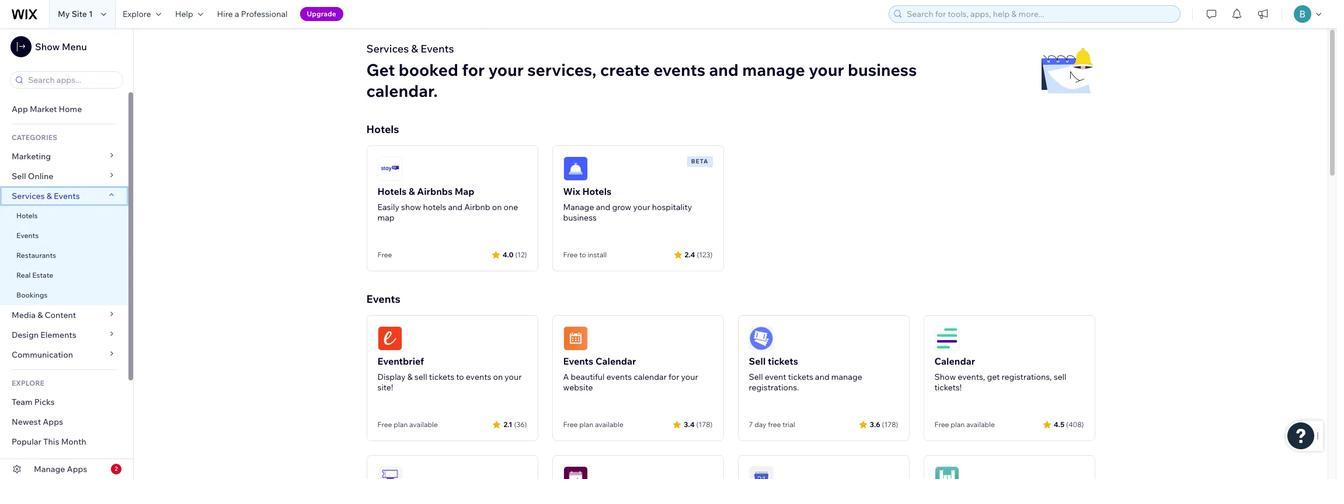 Task type: locate. For each thing, give the bounding box(es) containing it.
1 (178) from the left
[[697, 420, 713, 429]]

for
[[462, 60, 485, 80], [669, 372, 680, 383]]

0 horizontal spatial wix
[[12, 457, 26, 467]]

eventbrief display & sell tickets to events on your site!
[[378, 356, 522, 393]]

free for eventbrief
[[378, 421, 392, 429]]

events calendar logo image
[[563, 327, 588, 351]]

&
[[411, 42, 418, 56], [409, 186, 415, 197], [47, 191, 52, 202], [37, 310, 43, 321], [408, 372, 413, 383]]

0 vertical spatial manage
[[563, 202, 594, 213]]

sell left online
[[12, 171, 26, 182]]

event
[[765, 372, 787, 383]]

& up show
[[409, 186, 415, 197]]

events,
[[958, 372, 986, 383]]

events up eventbrief logo
[[367, 293, 401, 306]]

2.1 (36)
[[504, 420, 527, 429]]

services inside services & events link
[[12, 191, 45, 202]]

1 horizontal spatial events
[[607, 372, 632, 383]]

hotels up easily
[[378, 186, 407, 197]]

& down eventbrief on the left
[[408, 372, 413, 383]]

events
[[421, 42, 454, 56], [54, 191, 80, 202], [16, 231, 39, 240], [367, 293, 401, 306], [563, 356, 594, 367]]

2 sell from the left
[[1054, 372, 1067, 383]]

0 vertical spatial apps
[[43, 417, 63, 428]]

3.6 (178)
[[870, 420, 899, 429]]

on
[[492, 202, 502, 213], [493, 372, 503, 383]]

hotels & airbnbs map logo image
[[378, 157, 402, 181]]

events up booked
[[421, 42, 454, 56]]

4.0 (12)
[[503, 250, 527, 259]]

(178) right 3.4
[[697, 420, 713, 429]]

your inside eventbrief display & sell tickets to events on your site!
[[505, 372, 522, 383]]

0 horizontal spatial apps
[[43, 417, 63, 428]]

1 horizontal spatial business
[[848, 60, 918, 80]]

1 horizontal spatial manage
[[563, 202, 594, 213]]

wix inside sidebar element
[[12, 457, 26, 467]]

sell tickets sell event tickets and manage registrations.
[[749, 356, 863, 393]]

0 horizontal spatial sell
[[415, 372, 427, 383]]

calendar
[[634, 372, 667, 383]]

events inside eventbrief display & sell tickets to events on your site!
[[466, 372, 492, 383]]

free for wix hotels
[[563, 251, 578, 259]]

2 plan from the left
[[580, 421, 594, 429]]

1 vertical spatial manage
[[34, 464, 65, 475]]

2.1
[[504, 420, 513, 429]]

manage down popular this month
[[34, 464, 65, 475]]

available for calendar
[[595, 421, 624, 429]]

sell
[[12, 171, 26, 182], [749, 356, 766, 367], [749, 372, 763, 383]]

free down site!
[[378, 421, 392, 429]]

newest
[[12, 417, 41, 428]]

hire
[[217, 9, 233, 19]]

3 free plan available from the left
[[935, 421, 995, 429]]

calendar
[[596, 356, 637, 367], [935, 356, 976, 367]]

design
[[12, 330, 39, 341]]

0 horizontal spatial services
[[12, 191, 45, 202]]

for right 'calendar'
[[669, 372, 680, 383]]

1 vertical spatial services
[[12, 191, 45, 202]]

available down events,
[[967, 421, 995, 429]]

marketing
[[12, 151, 51, 162]]

show
[[35, 41, 60, 53], [935, 372, 956, 383]]

(178)
[[697, 420, 713, 429], [883, 420, 899, 429]]

available for show
[[967, 421, 995, 429]]

wix events & tickets logo image
[[563, 467, 588, 480]]

hotels inside wix hotels manage and grow your hospitality business
[[583, 186, 612, 197]]

available down beautiful
[[595, 421, 624, 429]]

1 horizontal spatial services
[[367, 42, 409, 56]]

wix down popular
[[12, 457, 26, 467]]

1 horizontal spatial plan
[[580, 421, 594, 429]]

1
[[89, 9, 93, 19]]

0 horizontal spatial available
[[410, 421, 438, 429]]

sell right registrations,
[[1054, 372, 1067, 383]]

business inside services & events get booked for your services, create events and manage your business calendar.
[[848, 60, 918, 80]]

0 vertical spatial on
[[492, 202, 502, 213]]

explore
[[12, 379, 44, 388]]

map
[[455, 186, 475, 197]]

1 horizontal spatial show
[[935, 372, 956, 383]]

0 vertical spatial manage
[[743, 60, 806, 80]]

0 horizontal spatial show
[[35, 41, 60, 53]]

sell down eventbrief on the left
[[415, 372, 427, 383]]

1 vertical spatial wix
[[12, 457, 26, 467]]

free down tickets!
[[935, 421, 950, 429]]

free for calendar
[[935, 421, 950, 429]]

show left 'menu'
[[35, 41, 60, 53]]

free plan available down site!
[[378, 421, 438, 429]]

& inside services & events get booked for your services, create events and manage your business calendar.
[[411, 42, 418, 56]]

free left install
[[563, 251, 578, 259]]

0 horizontal spatial plan
[[394, 421, 408, 429]]

2 horizontal spatial available
[[967, 421, 995, 429]]

sell down sell tickets logo
[[749, 356, 766, 367]]

2 calendar from the left
[[935, 356, 976, 367]]

show left events,
[[935, 372, 956, 383]]

registrations.
[[749, 383, 800, 393]]

& up booked
[[411, 42, 418, 56]]

free down website
[[563, 421, 578, 429]]

plan down tickets!
[[951, 421, 965, 429]]

calendar up events,
[[935, 356, 976, 367]]

booked
[[399, 60, 459, 80]]

& right media
[[37, 310, 43, 321]]

to inside eventbrief display & sell tickets to events on your site!
[[456, 372, 464, 383]]

apps
[[43, 417, 63, 428], [67, 464, 87, 475]]

for inside services & events get booked for your services, create events and manage your business calendar.
[[462, 60, 485, 80]]

events up restaurants
[[16, 231, 39, 240]]

manage down the wix hotels logo
[[563, 202, 594, 213]]

& for services & events
[[47, 191, 52, 202]]

1 horizontal spatial free plan available
[[563, 421, 624, 429]]

hotels
[[367, 123, 399, 136], [378, 186, 407, 197], [583, 186, 612, 197], [16, 211, 38, 220]]

(123)
[[697, 250, 713, 259]]

easily
[[378, 202, 400, 213]]

1 vertical spatial apps
[[67, 464, 87, 475]]

restaurants
[[16, 251, 56, 260]]

1 vertical spatial business
[[563, 213, 597, 223]]

team
[[12, 397, 33, 408]]

services up get
[[367, 42, 409, 56]]

calendar up beautiful
[[596, 356, 637, 367]]

sell inside eventbrief display & sell tickets to events on your site!
[[415, 372, 427, 383]]

4.5
[[1054, 420, 1065, 429]]

services,
[[528, 60, 597, 80]]

1 vertical spatial to
[[456, 372, 464, 383]]

1 sell from the left
[[415, 372, 427, 383]]

sell
[[415, 372, 427, 383], [1054, 372, 1067, 383]]

1 horizontal spatial manage
[[832, 372, 863, 383]]

events up beautiful
[[563, 356, 594, 367]]

create
[[601, 60, 650, 80]]

hotels up hotels & airbnbs map logo
[[367, 123, 399, 136]]

& inside eventbrief display & sell tickets to events on your site!
[[408, 372, 413, 383]]

sell left the event
[[749, 372, 763, 383]]

hotels down the wix hotels logo
[[583, 186, 612, 197]]

2 free plan available from the left
[[563, 421, 624, 429]]

2 horizontal spatial free plan available
[[935, 421, 995, 429]]

0 horizontal spatial events
[[466, 372, 492, 383]]

2 available from the left
[[595, 421, 624, 429]]

wix business solutions link
[[0, 452, 129, 472]]

available down eventbrief display & sell tickets to events on your site!
[[410, 421, 438, 429]]

wix down the wix hotels logo
[[563, 186, 581, 197]]

0 vertical spatial services
[[367, 42, 409, 56]]

estate
[[32, 271, 53, 280]]

0 vertical spatial sell
[[12, 171, 26, 182]]

hotels inside hotels & airbnbs map easily show hotels and airbnb on one map
[[378, 186, 407, 197]]

website
[[563, 383, 593, 393]]

0 vertical spatial wix
[[563, 186, 581, 197]]

bookings
[[16, 291, 48, 300]]

(12)
[[516, 250, 527, 259]]

show menu button
[[11, 36, 87, 57]]

1 vertical spatial show
[[935, 372, 956, 383]]

your inside events calendar a beautiful events calendar for your website
[[682, 372, 699, 383]]

free plan available
[[378, 421, 438, 429], [563, 421, 624, 429], [935, 421, 995, 429]]

2 horizontal spatial events
[[654, 60, 706, 80]]

1 vertical spatial sell
[[749, 356, 766, 367]]

bookings link
[[0, 286, 129, 306]]

1 plan from the left
[[394, 421, 408, 429]]

1 calendar from the left
[[596, 356, 637, 367]]

0 vertical spatial business
[[848, 60, 918, 80]]

1 available from the left
[[410, 421, 438, 429]]

& inside hotels & airbnbs map easily show hotels and airbnb on one map
[[409, 186, 415, 197]]

events calendar a beautiful events calendar for your website
[[563, 356, 699, 393]]

0 horizontal spatial free plan available
[[378, 421, 438, 429]]

services
[[367, 42, 409, 56], [12, 191, 45, 202]]

1 horizontal spatial for
[[669, 372, 680, 383]]

1 vertical spatial manage
[[832, 372, 863, 383]]

1 vertical spatial on
[[493, 372, 503, 383]]

3 plan from the left
[[951, 421, 965, 429]]

0 vertical spatial to
[[580, 251, 586, 259]]

media & content link
[[0, 306, 129, 325]]

tickets right the event
[[789, 372, 814, 383]]

manage
[[563, 202, 594, 213], [34, 464, 65, 475]]

0 horizontal spatial manage
[[34, 464, 65, 475]]

1 horizontal spatial calendar
[[935, 356, 976, 367]]

tickets for sell
[[789, 372, 814, 383]]

& for hotels & airbnbs map easily show hotels and airbnb on one map
[[409, 186, 415, 197]]

help button
[[168, 0, 210, 28]]

2 horizontal spatial plan
[[951, 421, 965, 429]]

free
[[378, 251, 392, 259], [563, 251, 578, 259], [378, 421, 392, 429], [563, 421, 578, 429], [935, 421, 950, 429]]

apps inside newest apps link
[[43, 417, 63, 428]]

events inside services & events get booked for your services, create events and manage your business calendar.
[[654, 60, 706, 80]]

manage inside wix hotels manage and grow your hospitality business
[[563, 202, 594, 213]]

services inside services & events get booked for your services, create events and manage your business calendar.
[[367, 42, 409, 56]]

2.4 (123)
[[685, 250, 713, 259]]

your
[[489, 60, 524, 80], [809, 60, 845, 80], [634, 202, 651, 213], [505, 372, 522, 383], [682, 372, 699, 383]]

Search for tools, apps, help & more... field
[[904, 6, 1177, 22]]

0 horizontal spatial calendar
[[596, 356, 637, 367]]

apps down "month"
[[67, 464, 87, 475]]

0 horizontal spatial business
[[563, 213, 597, 223]]

for inside events calendar a beautiful events calendar for your website
[[669, 372, 680, 383]]

2 (178) from the left
[[883, 420, 899, 429]]

tickets
[[768, 356, 799, 367], [429, 372, 455, 383], [789, 372, 814, 383]]

& down online
[[47, 191, 52, 202]]

1 horizontal spatial available
[[595, 421, 624, 429]]

free down map
[[378, 251, 392, 259]]

0 horizontal spatial (178)
[[697, 420, 713, 429]]

0 vertical spatial for
[[462, 60, 485, 80]]

sell inside sidebar element
[[12, 171, 26, 182]]

1 horizontal spatial (178)
[[883, 420, 899, 429]]

0 vertical spatial show
[[35, 41, 60, 53]]

wix for hotels
[[563, 186, 581, 197]]

plan down display
[[394, 421, 408, 429]]

free plan available down tickets!
[[935, 421, 995, 429]]

for right booked
[[462, 60, 485, 80]]

market
[[30, 104, 57, 115]]

explore
[[123, 9, 151, 19]]

online
[[28, 171, 53, 182]]

1 free plan available from the left
[[378, 421, 438, 429]]

free plan available down website
[[563, 421, 624, 429]]

hotels down services & events
[[16, 211, 38, 220]]

tickets inside eventbrief display & sell tickets to events on your site!
[[429, 372, 455, 383]]

wix
[[563, 186, 581, 197], [12, 457, 26, 467]]

plan for calendar
[[580, 421, 594, 429]]

services down the 'sell online'
[[12, 191, 45, 202]]

1 horizontal spatial to
[[580, 251, 586, 259]]

manage inside sidebar element
[[34, 464, 65, 475]]

sell online link
[[0, 167, 129, 186]]

0 horizontal spatial for
[[462, 60, 485, 80]]

beautiful
[[571, 372, 605, 383]]

app market home link
[[0, 99, 129, 119]]

1 horizontal spatial wix
[[563, 186, 581, 197]]

tickets right display
[[429, 372, 455, 383]]

install
[[588, 251, 607, 259]]

business inside wix hotels manage and grow your hospitality business
[[563, 213, 597, 223]]

on inside hotels & airbnbs map easily show hotels and airbnb on one map
[[492, 202, 502, 213]]

apps up this
[[43, 417, 63, 428]]

team picks link
[[0, 393, 129, 412]]

(178) right 3.6
[[883, 420, 899, 429]]

2
[[115, 466, 118, 473]]

business
[[28, 457, 62, 467]]

calendar logo image
[[935, 327, 960, 351]]

show
[[401, 202, 421, 213]]

1 vertical spatial for
[[669, 372, 680, 383]]

sell for tickets
[[749, 356, 766, 367]]

1 horizontal spatial apps
[[67, 464, 87, 475]]

3 available from the left
[[967, 421, 995, 429]]

wix inside wix hotels manage and grow your hospitality business
[[563, 186, 581, 197]]

and
[[710, 60, 739, 80], [448, 202, 463, 213], [596, 202, 611, 213], [816, 372, 830, 383]]

and inside services & events get booked for your services, create events and manage your business calendar.
[[710, 60, 739, 80]]

sell inside calendar show events, get registrations, sell tickets!
[[1054, 372, 1067, 383]]

plan down website
[[580, 421, 594, 429]]

0 horizontal spatial to
[[456, 372, 464, 383]]

0 horizontal spatial manage
[[743, 60, 806, 80]]

1 horizontal spatial sell
[[1054, 372, 1067, 383]]

free plan available for calendar
[[563, 421, 624, 429]]



Task type: describe. For each thing, give the bounding box(es) containing it.
google event calendar logo image
[[749, 467, 774, 480]]

real estate
[[16, 271, 53, 280]]

media
[[12, 310, 36, 321]]

(408)
[[1067, 420, 1085, 429]]

manage inside sell tickets sell event tickets and manage registrations.
[[832, 372, 863, 383]]

wix hotels manage and grow your hospitality business
[[563, 186, 692, 223]]

communication
[[12, 350, 75, 360]]

my
[[58, 9, 70, 19]]

upgrade button
[[300, 7, 343, 21]]

real estate link
[[0, 266, 129, 286]]

apps for newest apps
[[43, 417, 63, 428]]

(36)
[[514, 420, 527, 429]]

and inside hotels & airbnbs map easily show hotels and airbnb on one map
[[448, 202, 463, 213]]

3.4 (178)
[[684, 420, 713, 429]]

communication link
[[0, 345, 129, 365]]

events inside events calendar a beautiful events calendar for your website
[[607, 372, 632, 383]]

display
[[378, 372, 406, 383]]

popular
[[12, 437, 41, 448]]

restaurants link
[[0, 246, 129, 266]]

wix business solutions
[[12, 457, 101, 467]]

ticket spot logo image
[[378, 467, 402, 480]]

grow
[[613, 202, 632, 213]]

free to install
[[563, 251, 607, 259]]

month
[[61, 437, 86, 448]]

2.4
[[685, 250, 696, 259]]

apps for manage apps
[[67, 464, 87, 475]]

hotels inside sidebar element
[[16, 211, 38, 220]]

trial
[[783, 421, 796, 429]]

services & events get booked for your services, create events and manage your business calendar.
[[367, 42, 918, 101]]

plan for show
[[951, 421, 965, 429]]

help
[[175, 9, 193, 19]]

menu
[[62, 41, 87, 53]]

services & events
[[12, 191, 80, 202]]

free plan available for show
[[935, 421, 995, 429]]

registrations,
[[1002, 372, 1052, 383]]

hotels & airbnbs map easily show hotels and airbnb on one map
[[378, 186, 518, 223]]

your inside wix hotels manage and grow your hospitality business
[[634, 202, 651, 213]]

airbnb
[[465, 202, 491, 213]]

show menu
[[35, 41, 87, 53]]

hire a professional
[[217, 9, 288, 19]]

hotels link
[[0, 206, 129, 226]]

events down the sell online link
[[54, 191, 80, 202]]

services for services & events get booked for your services, create events and manage your business calendar.
[[367, 42, 409, 56]]

events inside services & events get booked for your services, create events and manage your business calendar.
[[421, 42, 454, 56]]

design elements link
[[0, 325, 129, 345]]

site!
[[378, 383, 393, 393]]

sell for online
[[12, 171, 26, 182]]

wix hotels logo image
[[563, 157, 588, 181]]

home
[[59, 104, 82, 115]]

this
[[43, 437, 59, 448]]

real
[[16, 271, 31, 280]]

calendar inside events calendar a beautiful events calendar for your website
[[596, 356, 637, 367]]

& for services & events get booked for your services, create events and manage your business calendar.
[[411, 42, 418, 56]]

free plan available for display
[[378, 421, 438, 429]]

available for display
[[410, 421, 438, 429]]

sell online
[[12, 171, 53, 182]]

events inside events calendar a beautiful events calendar for your website
[[563, 356, 594, 367]]

and inside sell tickets sell event tickets and manage registrations.
[[816, 372, 830, 383]]

manage inside services & events get booked for your services, create events and manage your business calendar.
[[743, 60, 806, 80]]

app market home
[[12, 104, 82, 115]]

app
[[12, 104, 28, 115]]

and inside wix hotels manage and grow your hospitality business
[[596, 202, 611, 213]]

Search apps... field
[[25, 72, 119, 88]]

eventbrief
[[378, 356, 424, 367]]

one
[[504, 202, 518, 213]]

media & content
[[12, 310, 76, 321]]

solutions
[[64, 457, 101, 467]]

picks
[[34, 397, 55, 408]]

a
[[235, 9, 239, 19]]

my site 1
[[58, 9, 93, 19]]

get
[[367, 60, 395, 80]]

popular this month
[[12, 437, 86, 448]]

airbnbs
[[417, 186, 453, 197]]

newest apps
[[12, 417, 63, 428]]

elements
[[40, 330, 76, 341]]

tickets up the event
[[768, 356, 799, 367]]

categories
[[12, 133, 57, 142]]

content
[[45, 310, 76, 321]]

services for services & events
[[12, 191, 45, 202]]

eventbrief logo image
[[378, 327, 402, 351]]

(178) for events calendar
[[697, 420, 713, 429]]

on inside eventbrief display & sell tickets to events on your site!
[[493, 372, 503, 383]]

a
[[563, 372, 569, 383]]

hospitality
[[652, 202, 692, 213]]

7
[[749, 421, 753, 429]]

services & events link
[[0, 186, 129, 206]]

plan for display
[[394, 421, 408, 429]]

show inside calendar show events, get registrations, sell tickets!
[[935, 372, 956, 383]]

day
[[755, 421, 767, 429]]

(178) for sell tickets
[[883, 420, 899, 429]]

calendar inside calendar show events, get registrations, sell tickets!
[[935, 356, 976, 367]]

sell tickets logo image
[[749, 327, 774, 351]]

4.5 (408)
[[1054, 420, 1085, 429]]

bandsintown logo image
[[935, 467, 960, 480]]

tickets for eventbrief
[[429, 372, 455, 383]]

calendar.
[[367, 81, 438, 101]]

professional
[[241, 9, 288, 19]]

wix for business
[[12, 457, 26, 467]]

marketing link
[[0, 147, 129, 167]]

map
[[378, 213, 395, 223]]

beta
[[692, 158, 709, 165]]

& for media & content
[[37, 310, 43, 321]]

show inside show menu button
[[35, 41, 60, 53]]

free
[[768, 421, 781, 429]]

2 vertical spatial sell
[[749, 372, 763, 383]]

design elements
[[12, 330, 76, 341]]

free for events calendar
[[563, 421, 578, 429]]

get
[[988, 372, 1000, 383]]

3.6
[[870, 420, 881, 429]]

3.4
[[684, 420, 695, 429]]

newest apps link
[[0, 412, 129, 432]]

4.0
[[503, 250, 514, 259]]

sidebar element
[[0, 28, 134, 480]]



Task type: vqa. For each thing, say whether or not it's contained in the screenshot.


